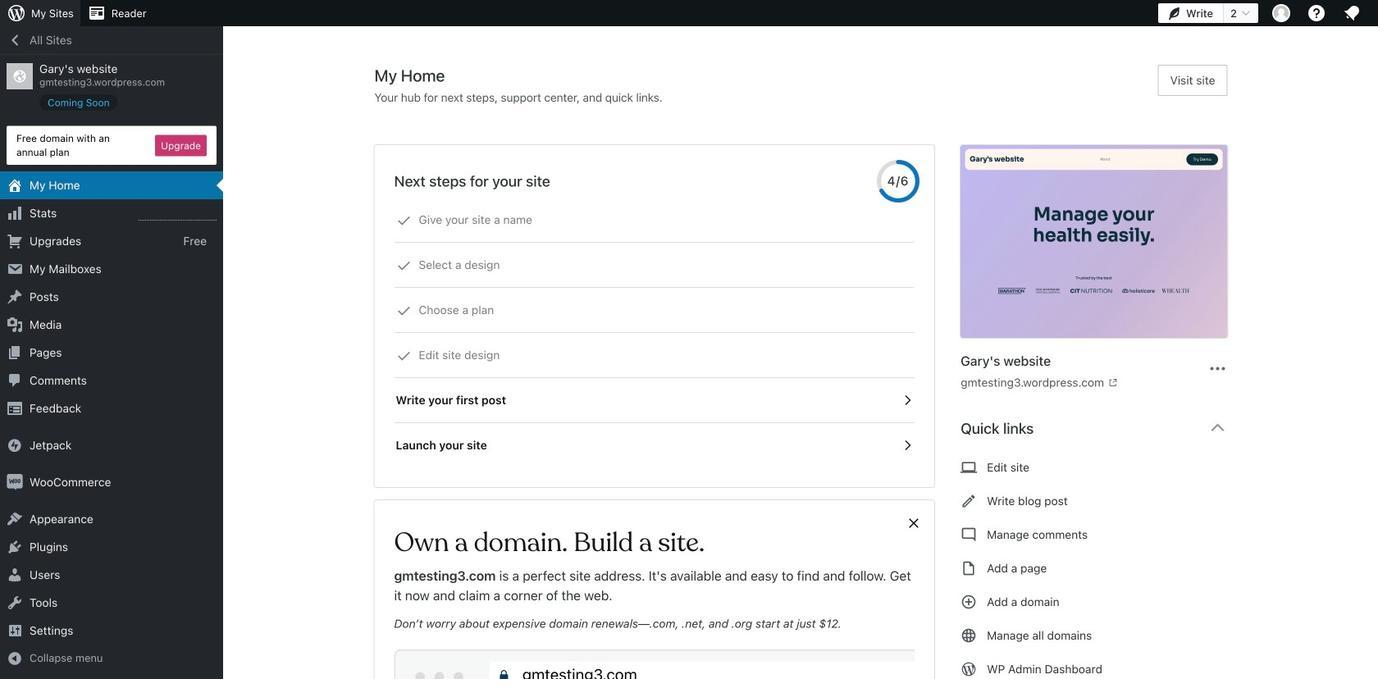 Task type: vqa. For each thing, say whether or not it's contained in the screenshot.
search box
no



Task type: describe. For each thing, give the bounding box(es) containing it.
highest hourly views 0 image
[[139, 210, 217, 221]]

launchpad checklist element
[[394, 198, 915, 468]]

1 task enabled image from the top
[[900, 393, 915, 408]]

1 img image from the top
[[7, 437, 23, 454]]

help image
[[1307, 3, 1327, 23]]

laptop image
[[961, 458, 978, 478]]

more options for site gary's website image
[[1208, 359, 1228, 379]]

dismiss domain name promotion image
[[907, 514, 922, 533]]



Task type: locate. For each thing, give the bounding box(es) containing it.
task enabled image
[[900, 393, 915, 408], [900, 438, 915, 453]]

my profile image
[[1273, 4, 1291, 22]]

1 vertical spatial task complete image
[[397, 349, 412, 364]]

2 task complete image from the top
[[397, 259, 412, 273]]

0 vertical spatial img image
[[7, 437, 23, 454]]

task complete image
[[397, 213, 412, 228], [397, 259, 412, 273]]

insert_drive_file image
[[961, 559, 978, 579]]

1 vertical spatial task complete image
[[397, 259, 412, 273]]

0 vertical spatial task enabled image
[[900, 393, 915, 408]]

manage your notifications image
[[1343, 3, 1362, 23]]

1 task complete image from the top
[[397, 213, 412, 228]]

main content
[[375, 65, 1241, 679]]

2 task complete image from the top
[[397, 349, 412, 364]]

img image
[[7, 437, 23, 454], [7, 474, 23, 491]]

2 img image from the top
[[7, 474, 23, 491]]

0 vertical spatial task complete image
[[397, 304, 412, 318]]

task complete image
[[397, 304, 412, 318], [397, 349, 412, 364]]

1 task complete image from the top
[[397, 304, 412, 318]]

0 vertical spatial task complete image
[[397, 213, 412, 228]]

progress bar
[[877, 160, 920, 203]]

2 task enabled image from the top
[[900, 438, 915, 453]]

1 vertical spatial task enabled image
[[900, 438, 915, 453]]

mode_comment image
[[961, 525, 978, 545]]

1 vertical spatial img image
[[7, 474, 23, 491]]

edit image
[[961, 492, 978, 511]]



